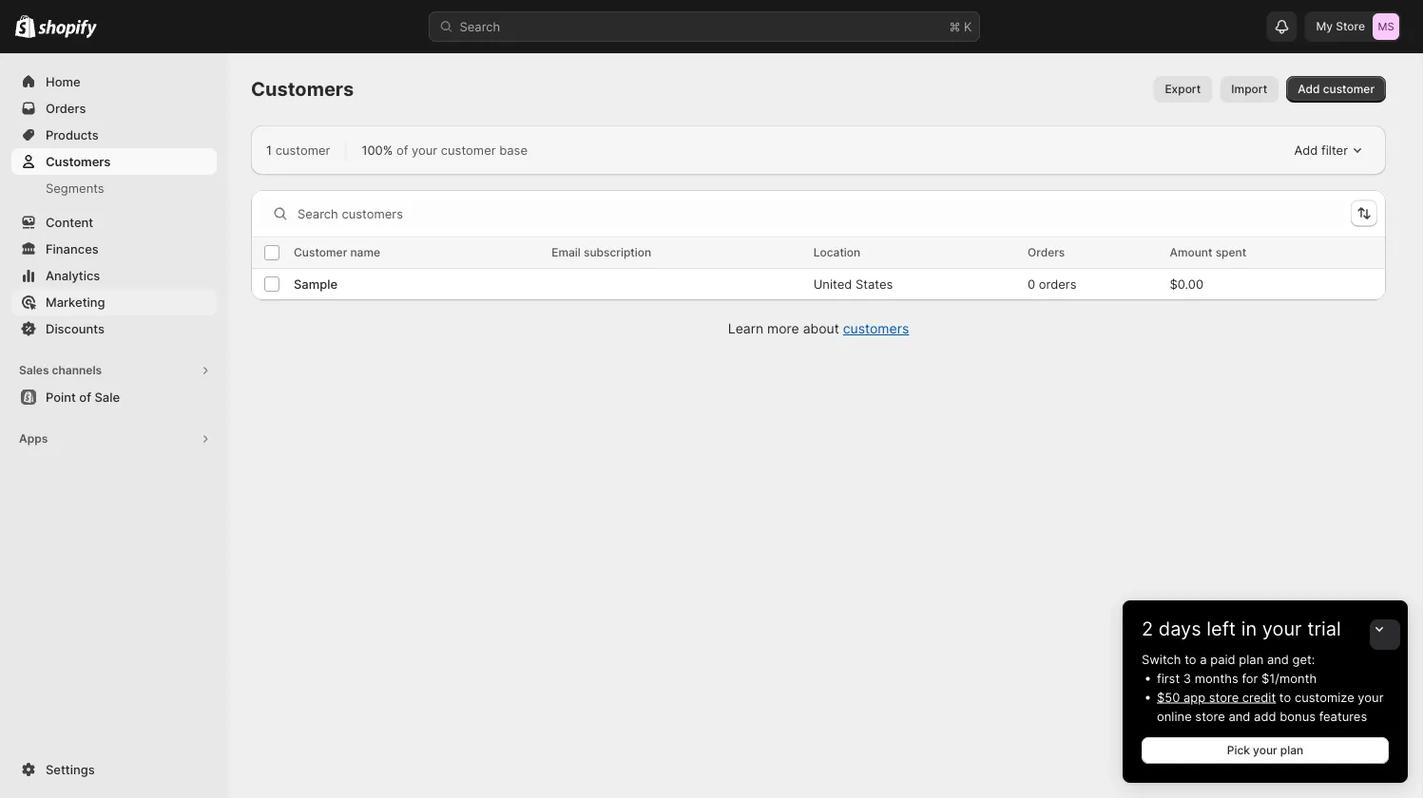 Task type: locate. For each thing, give the bounding box(es) containing it.
0 horizontal spatial of
[[79, 390, 91, 405]]

store down $50 app store credit at bottom
[[1196, 709, 1225, 724]]

0 vertical spatial add
[[1298, 82, 1320, 96]]

customer right 1
[[275, 143, 330, 157]]

my
[[1316, 19, 1333, 33]]

your
[[412, 143, 438, 157], [1263, 618, 1302, 641], [1358, 690, 1384, 705], [1253, 744, 1278, 758]]

customers up 1 customer
[[251, 77, 354, 101]]

point of sale link
[[11, 384, 217, 411]]

your up features
[[1358, 690, 1384, 705]]

import
[[1232, 82, 1268, 96]]

0 vertical spatial of
[[396, 143, 408, 157]]

amount
[[1170, 246, 1213, 260]]

sale
[[95, 390, 120, 405]]

customers up segments
[[46, 154, 111, 169]]

0 vertical spatial plan
[[1239, 652, 1264, 667]]

customer up filter
[[1323, 82, 1375, 96]]

plan
[[1239, 652, 1264, 667], [1281, 744, 1304, 758]]

customers
[[843, 321, 909, 337]]

0 vertical spatial customers
[[251, 77, 354, 101]]

3
[[1184, 671, 1191, 686]]

1 vertical spatial of
[[79, 390, 91, 405]]

export button
[[1154, 76, 1213, 103]]

your inside to customize your online store and add bonus features
[[1358, 690, 1384, 705]]

2 horizontal spatial customer
[[1323, 82, 1375, 96]]

1
[[266, 143, 272, 157]]

united
[[814, 277, 852, 291]]

1 vertical spatial to
[[1280, 690, 1291, 705]]

customer
[[294, 246, 347, 260]]

add for add filter
[[1295, 143, 1318, 157]]

finances
[[46, 242, 99, 256]]

analytics
[[46, 268, 100, 283]]

channels
[[52, 364, 102, 377]]

add for add customer
[[1298, 82, 1320, 96]]

add
[[1298, 82, 1320, 96], [1295, 143, 1318, 157]]

1 vertical spatial store
[[1196, 709, 1225, 724]]

1 vertical spatial add
[[1295, 143, 1318, 157]]

Search customers text field
[[298, 199, 1344, 229]]

pick your plan
[[1227, 744, 1304, 758]]

to
[[1185, 652, 1197, 667], [1280, 690, 1291, 705]]

settings
[[46, 763, 95, 777]]

customers link
[[11, 148, 217, 175]]

1 horizontal spatial and
[[1267, 652, 1289, 667]]

and left add
[[1229, 709, 1251, 724]]

subscription
[[584, 246, 651, 260]]

your right the in
[[1263, 618, 1302, 641]]

0 horizontal spatial customers
[[46, 154, 111, 169]]

finances link
[[11, 236, 217, 262]]

customer for add customer
[[1323, 82, 1375, 96]]

and inside to customize your online store and add bonus features
[[1229, 709, 1251, 724]]

0 horizontal spatial to
[[1185, 652, 1197, 667]]

and up the $1/month at the right of the page
[[1267, 652, 1289, 667]]

my store
[[1316, 19, 1365, 33]]

my store image
[[1373, 13, 1400, 40]]

of right 100% at the left of page
[[396, 143, 408, 157]]

add right import
[[1298, 82, 1320, 96]]

0 horizontal spatial and
[[1229, 709, 1251, 724]]

1 horizontal spatial to
[[1280, 690, 1291, 705]]

shopify image
[[15, 15, 35, 38]]

united states
[[814, 277, 893, 291]]

plan down bonus
[[1281, 744, 1304, 758]]

orders link
[[11, 95, 217, 122]]

0 horizontal spatial plan
[[1239, 652, 1264, 667]]

add filter button
[[1287, 137, 1371, 164]]

store down months
[[1209, 690, 1239, 705]]

0 horizontal spatial orders
[[46, 101, 86, 116]]

$1/month
[[1262, 671, 1317, 686]]

and for plan
[[1267, 652, 1289, 667]]

switch to a paid plan and get:
[[1142, 652, 1315, 667]]

customer name
[[294, 246, 380, 260]]

1 vertical spatial customers
[[46, 154, 111, 169]]

$50 app store credit
[[1157, 690, 1276, 705]]

of
[[396, 143, 408, 157], [79, 390, 91, 405]]

and for store
[[1229, 709, 1251, 724]]

shopify image
[[38, 19, 97, 38]]

features
[[1319, 709, 1367, 724]]

base
[[499, 143, 528, 157]]

plan up for
[[1239, 652, 1264, 667]]

$50 app store credit link
[[1157, 690, 1276, 705]]

1 horizontal spatial plan
[[1281, 744, 1304, 758]]

about
[[803, 321, 839, 337]]

1 horizontal spatial of
[[396, 143, 408, 157]]

0 vertical spatial orders
[[46, 101, 86, 116]]

segments
[[46, 181, 104, 195]]

marketing
[[46, 295, 105, 309]]

100%
[[362, 143, 393, 157]]

to down the $1/month at the right of the page
[[1280, 690, 1291, 705]]

add left filter
[[1295, 143, 1318, 157]]

customer inside button
[[1323, 82, 1375, 96]]

search
[[460, 19, 500, 34]]

of left the sale in the left of the page
[[79, 390, 91, 405]]

orders up 0 orders
[[1028, 246, 1065, 260]]

orders down home
[[46, 101, 86, 116]]

1 vertical spatial and
[[1229, 709, 1251, 724]]

1 vertical spatial orders
[[1028, 246, 1065, 260]]

spent
[[1216, 246, 1247, 260]]

customer left base
[[441, 143, 496, 157]]

orders
[[46, 101, 86, 116], [1028, 246, 1065, 260]]

your right pick
[[1253, 744, 1278, 758]]

your right 100% at the left of page
[[412, 143, 438, 157]]

0 vertical spatial store
[[1209, 690, 1239, 705]]

of inside button
[[79, 390, 91, 405]]

months
[[1195, 671, 1239, 686]]

store
[[1209, 690, 1239, 705], [1196, 709, 1225, 724]]

0 horizontal spatial customer
[[275, 143, 330, 157]]

to left a
[[1185, 652, 1197, 667]]

to inside to customize your online store and add bonus features
[[1280, 690, 1291, 705]]

$0.00
[[1170, 277, 1204, 291]]

$50
[[1157, 690, 1180, 705]]

email
[[552, 246, 581, 260]]

0 vertical spatial and
[[1267, 652, 1289, 667]]

1 vertical spatial plan
[[1281, 744, 1304, 758]]

filter
[[1322, 143, 1348, 157]]

customer
[[1323, 82, 1375, 96], [275, 143, 330, 157], [441, 143, 496, 157]]



Task type: describe. For each thing, give the bounding box(es) containing it.
2 days left in your trial
[[1142, 618, 1341, 641]]

location
[[814, 246, 861, 260]]

1 horizontal spatial customers
[[251, 77, 354, 101]]

states
[[856, 277, 893, 291]]

customer for 1 customer
[[275, 143, 330, 157]]

customers inside customers link
[[46, 154, 111, 169]]

add
[[1254, 709, 1277, 724]]

pick your plan link
[[1142, 738, 1389, 764]]

0
[[1028, 277, 1036, 291]]

store inside to customize your online store and add bonus features
[[1196, 709, 1225, 724]]

plan inside 'link'
[[1281, 744, 1304, 758]]

pick
[[1227, 744, 1250, 758]]

⌘
[[949, 19, 961, 34]]

0 vertical spatial to
[[1185, 652, 1197, 667]]

0 orders
[[1028, 277, 1077, 291]]

2
[[1142, 618, 1153, 641]]

a
[[1200, 652, 1207, 667]]

apps button
[[11, 426, 217, 453]]

first
[[1157, 671, 1180, 686]]

discounts link
[[11, 316, 217, 342]]

point of sale
[[46, 390, 120, 405]]

2 days left in your trial button
[[1123, 601, 1408, 641]]

sales
[[19, 364, 49, 377]]

export
[[1165, 82, 1201, 96]]

learn
[[728, 321, 764, 337]]

apps
[[19, 432, 48, 446]]

point of sale button
[[0, 384, 228, 411]]

paid
[[1211, 652, 1236, 667]]

for
[[1242, 671, 1258, 686]]

bonus
[[1280, 709, 1316, 724]]

app
[[1184, 690, 1206, 705]]

settings link
[[11, 757, 217, 783]]

⌘ k
[[949, 19, 972, 34]]

orders
[[1039, 277, 1077, 291]]

add customer
[[1298, 82, 1375, 96]]

more
[[767, 321, 799, 337]]

trial
[[1308, 618, 1341, 641]]

home
[[46, 74, 80, 89]]

your inside dropdown button
[[1263, 618, 1302, 641]]

switch
[[1142, 652, 1181, 667]]

2 days left in your trial element
[[1123, 650, 1408, 783]]

import button
[[1220, 76, 1279, 103]]

in
[[1242, 618, 1257, 641]]

sample link
[[294, 275, 338, 294]]

of for sale
[[79, 390, 91, 405]]

k
[[964, 19, 972, 34]]

segments link
[[11, 175, 217, 202]]

sample
[[294, 277, 338, 291]]

days
[[1159, 618, 1201, 641]]

email subscription
[[552, 246, 651, 260]]

add filter
[[1295, 143, 1348, 157]]

to customize your online store and add bonus features
[[1157, 690, 1384, 724]]

point
[[46, 390, 76, 405]]

online
[[1157, 709, 1192, 724]]

sales channels button
[[11, 358, 217, 384]]

credit
[[1243, 690, 1276, 705]]

amount spent
[[1170, 246, 1247, 260]]

content
[[46, 215, 93, 230]]

1 horizontal spatial orders
[[1028, 246, 1065, 260]]

customize
[[1295, 690, 1355, 705]]

customers link
[[843, 321, 909, 337]]

analytics link
[[11, 262, 217, 289]]

your inside 'link'
[[1253, 744, 1278, 758]]

marketing link
[[11, 289, 217, 316]]

left
[[1207, 618, 1236, 641]]

store
[[1336, 19, 1365, 33]]

content link
[[11, 209, 217, 236]]

1 customer
[[266, 143, 330, 157]]

sales channels
[[19, 364, 102, 377]]

home link
[[11, 68, 217, 95]]

learn more about customers
[[728, 321, 909, 337]]

of for your
[[396, 143, 408, 157]]

get:
[[1293, 652, 1315, 667]]

100% of your customer base
[[362, 143, 528, 157]]

1 horizontal spatial customer
[[441, 143, 496, 157]]

products link
[[11, 122, 217, 148]]

first 3 months for $1/month
[[1157, 671, 1317, 686]]

name
[[350, 246, 380, 260]]

discounts
[[46, 321, 105, 336]]

products
[[46, 127, 99, 142]]

add customer button
[[1287, 76, 1386, 103]]



Task type: vqa. For each thing, say whether or not it's contained in the screenshot.
0.00 text box
no



